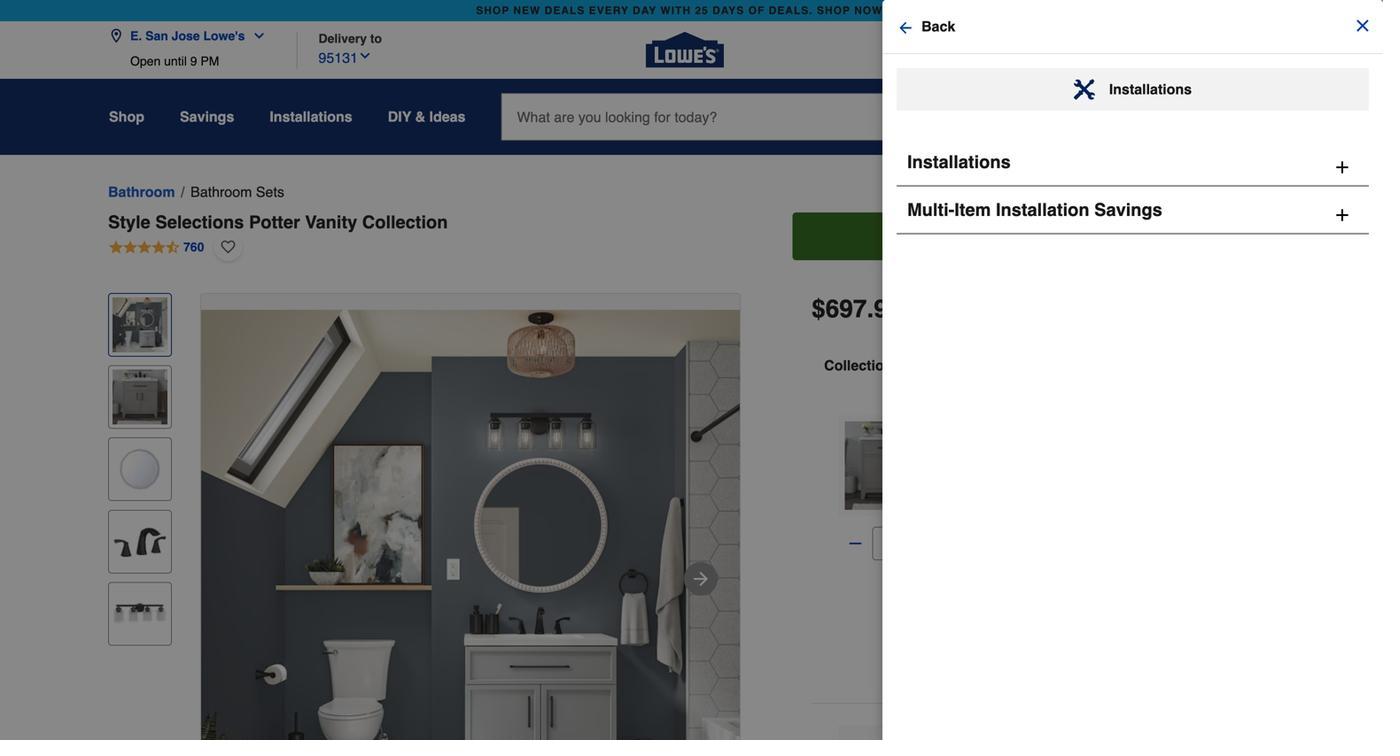 Task type: locate. For each thing, give the bounding box(es) containing it.
1 horizontal spatial collection
[[824, 358, 893, 374]]

95131
[[319, 50, 358, 66]]

plus image
[[1334, 157, 1351, 178]]

1 vertical spatial 4
[[996, 228, 1004, 245]]

96
[[874, 295, 902, 323]]

shop
[[476, 4, 510, 17], [817, 4, 851, 17]]

lowe's for lowe's credit center
[[884, 44, 923, 58]]

gray image
[[970, 590, 999, 619]]

1 vertical spatial items
[[897, 358, 934, 374]]

>
[[887, 4, 894, 17]]

1 horizontal spatial 4
[[1256, 98, 1262, 110]]

1 horizontal spatial savings
[[1095, 200, 1163, 220]]

$ 697 . 96
[[812, 295, 902, 323]]

lowe's up pm
[[203, 29, 245, 43]]

to left cart
[[1049, 228, 1063, 245]]

0 vertical spatial items
[[1008, 228, 1045, 245]]

weekly ad
[[1113, 44, 1171, 58]]

.
[[867, 295, 874, 323]]

2 horizontal spatial lowe's
[[1192, 44, 1231, 58]]

0 vertical spatial to
[[370, 31, 382, 46]]

vanity
[[305, 212, 357, 233]]

lowe's for lowe's pro
[[1192, 44, 1231, 58]]

2 bathroom from the left
[[191, 184, 252, 200]]

ad
[[1156, 44, 1171, 58]]

0 vertical spatial installations
[[1109, 81, 1192, 97]]

items inside button
[[1008, 228, 1045, 245]]

open
[[130, 54, 161, 68]]

open until 9 pm
[[130, 54, 219, 68]]

collection down $ 697 . 96
[[824, 358, 893, 374]]

Search Query text field
[[502, 94, 904, 140]]

installations down 95131
[[270, 109, 352, 125]]

diy & ideas button
[[388, 101, 466, 133]]

multi-item installation savings
[[907, 200, 1163, 220]]

0 vertical spatial 4
[[1256, 98, 1262, 110]]

savings
[[180, 109, 234, 125], [1095, 200, 1163, 220]]

arrow right image
[[690, 569, 712, 590]]

2 shop from the left
[[817, 4, 851, 17]]

bathroom up style
[[108, 184, 175, 200]]

lowe's home improvement account image
[[1169, 103, 1190, 124]]

1 vertical spatial to
[[1049, 228, 1063, 245]]

lowe's left pro
[[1192, 44, 1231, 58]]

style
[[108, 212, 150, 233]]

shop left now
[[817, 4, 851, 17]]

4
[[1256, 98, 1262, 110], [996, 228, 1004, 245]]

to up chevron down image
[[370, 31, 382, 46]]

back
[[922, 18, 956, 35]]

white image
[[1006, 590, 1034, 619]]

4 inside 4 button
[[1256, 98, 1262, 110]]

blue image
[[1041, 590, 1069, 619]]

1 horizontal spatial to
[[1049, 228, 1063, 245]]

of
[[749, 4, 765, 17]]

9
[[190, 54, 197, 68]]

credit
[[926, 44, 959, 58]]

1 horizontal spatial installations
[[907, 152, 1011, 172]]

lowe's pro link
[[1192, 43, 1261, 60]]

new
[[513, 4, 541, 17]]

bathroom link
[[108, 182, 175, 203]]

sets
[[256, 184, 284, 200]]

collection right the vanity
[[362, 212, 448, 233]]

4 down pro
[[1256, 98, 1262, 110]]

lowe's pro
[[1192, 44, 1261, 58]]

lowe's down arrow left icon
[[884, 44, 923, 58]]

0 horizontal spatial savings
[[180, 109, 234, 125]]

1 vertical spatial savings
[[1095, 200, 1163, 220]]

add 4 items to cart button
[[793, 213, 1267, 261]]

bathroom sets
[[191, 184, 284, 200]]

1 vertical spatial installations
[[270, 109, 352, 125]]

to
[[370, 31, 382, 46], [1049, 228, 1063, 245]]

760 button
[[108, 233, 205, 261]]

shop
[[109, 109, 144, 125]]

until
[[164, 54, 187, 68]]

1 horizontal spatial lowe's
[[884, 44, 923, 58]]

order status link
[[1021, 43, 1092, 60]]

items
[[1008, 228, 1045, 245], [897, 358, 934, 374]]

0 horizontal spatial shop
[[476, 4, 510, 17]]

savings up cart
[[1095, 200, 1163, 220]]

1 horizontal spatial shop
[[817, 4, 851, 17]]

collection
[[362, 212, 448, 233], [824, 358, 893, 374]]

installation
[[996, 200, 1090, 220]]

selections
[[155, 212, 244, 233]]

heart outline image
[[221, 237, 235, 257]]

760
[[183, 240, 204, 254]]

1 bathroom from the left
[[108, 184, 175, 200]]

4 title image from the top
[[113, 515, 167, 570]]

diy
[[388, 109, 411, 125]]

5 title image from the top
[[113, 587, 167, 642]]

0 horizontal spatial items
[[897, 358, 934, 374]]

0 horizontal spatial 4
[[996, 228, 1004, 245]]

1 horizontal spatial bathroom
[[191, 184, 252, 200]]

bathroom up selections
[[191, 184, 252, 200]]

savings down pm
[[180, 109, 234, 125]]

installations up lowe's home improvement account icon at the right top of page
[[1109, 81, 1192, 97]]

delivery to
[[319, 31, 382, 46]]

0 horizontal spatial lowe's
[[203, 29, 245, 43]]

0 horizontal spatial bathroom
[[108, 184, 175, 200]]

items down multi-item installation savings in the top of the page
[[1008, 228, 1045, 245]]

4 inside the add 4 items to cart button
[[996, 228, 1004, 245]]

delivery
[[319, 31, 367, 46]]

jose
[[172, 29, 200, 43]]

lowe's
[[203, 29, 245, 43], [884, 44, 923, 58], [1192, 44, 1231, 58]]

0 vertical spatial savings
[[180, 109, 234, 125]]

1 shop from the left
[[476, 4, 510, 17]]

1 vertical spatial collection
[[824, 358, 893, 374]]

95131 button
[[319, 46, 372, 69]]

shop new deals every day with 25 days of deals. shop now >
[[476, 4, 894, 17]]

pro
[[1234, 44, 1261, 58]]

items down 96
[[897, 358, 934, 374]]

1 horizontal spatial items
[[1008, 228, 1045, 245]]

lowe's inside "link"
[[1192, 44, 1231, 58]]

shop left new
[[476, 4, 510, 17]]

lowe's home improvement cart image
[[1240, 103, 1261, 125]]

4 right add at the right top of page
[[996, 228, 1004, 245]]

installations down camera 'image'
[[907, 152, 1011, 172]]

now
[[854, 4, 883, 17]]

3 title image from the top
[[113, 442, 167, 497]]

item
[[955, 200, 991, 220]]

day
[[633, 4, 657, 17]]

0 horizontal spatial to
[[370, 31, 382, 46]]

0 vertical spatial collection
[[362, 212, 448, 233]]

bathroom
[[108, 184, 175, 200], [191, 184, 252, 200]]

installations
[[1109, 81, 1192, 97], [270, 109, 352, 125], [907, 152, 1011, 172]]

None search field
[[501, 93, 985, 157]]

4 button
[[1215, 95, 1268, 138]]

chevron down image
[[358, 49, 372, 63]]

title image
[[113, 298, 167, 353], [113, 370, 167, 425], [113, 442, 167, 497], [113, 515, 167, 570], [113, 587, 167, 642]]

location image
[[109, 29, 123, 43]]



Task type: describe. For each thing, give the bounding box(es) containing it.
&
[[415, 109, 425, 125]]

697
[[826, 295, 867, 323]]

status
[[1056, 44, 1092, 58]]

lowe's credit center link
[[884, 43, 1000, 60]]

close image
[[1354, 17, 1372, 35]]

0 horizontal spatial installations
[[270, 109, 352, 125]]

diy & ideas
[[388, 109, 466, 125]]

shop new deals every day with 25 days of deals. shop now > link
[[473, 0, 898, 21]]

chevron down image
[[245, 29, 266, 43]]

center
[[963, 44, 1000, 58]]

order status
[[1021, 44, 1092, 58]]

with
[[661, 4, 691, 17]]

shop button
[[109, 101, 144, 133]]

camera image
[[958, 108, 976, 126]]

lowe's inside button
[[203, 29, 245, 43]]

add 4 items to cart
[[965, 228, 1095, 245]]

multi-
[[907, 200, 955, 220]]

e.
[[130, 29, 142, 43]]

e. san jose lowe's
[[130, 29, 245, 43]]

san
[[145, 29, 168, 43]]

lowe's home improvement lists image
[[1027, 103, 1048, 124]]

2 horizontal spatial installations
[[1109, 81, 1192, 97]]

bathroom for bathroom
[[108, 184, 175, 200]]

lowe's credit center
[[884, 44, 1000, 58]]

savings button
[[180, 101, 234, 133]]

plus image
[[1334, 205, 1351, 226]]

add
[[965, 228, 992, 245]]

pm
[[201, 54, 219, 68]]

order
[[1021, 44, 1053, 58]]

Stepper number input field with increment and decrement buttons number field
[[872, 527, 906, 561]]

collection items
[[824, 358, 934, 374]]

cart
[[1067, 228, 1095, 245]]

4.5 stars image
[[108, 237, 205, 257]]

deals.
[[769, 4, 813, 17]]

every
[[589, 4, 629, 17]]

25
[[695, 4, 709, 17]]

weekly ad link
[[1113, 43, 1171, 60]]

arrow left image
[[897, 19, 915, 37]]

lowe's home improvement logo image
[[646, 11, 724, 89]]

$
[[812, 295, 826, 323]]

2 vertical spatial installations
[[907, 152, 1011, 172]]

0 horizontal spatial collection
[[362, 212, 448, 233]]

ideas
[[429, 109, 466, 125]]

e. san jose lowe's button
[[109, 18, 273, 54]]

assembly image
[[1074, 79, 1095, 100]]

deals
[[545, 4, 585, 17]]

bathroom sets link
[[191, 182, 284, 203]]

style selections potter vanity collection
[[108, 212, 448, 233]]

to inside button
[[1049, 228, 1063, 245]]

1 title image from the top
[[113, 298, 167, 353]]

bathroom for bathroom sets
[[191, 184, 252, 200]]

2 title image from the top
[[113, 370, 167, 425]]

installations button
[[270, 101, 352, 133]]

weekly
[[1113, 44, 1153, 58]]

search image
[[918, 107, 936, 124]]

lowe's home improvement notification center image
[[1098, 103, 1119, 124]]

minus image
[[847, 535, 864, 553]]

potter
[[249, 212, 300, 233]]

days
[[713, 4, 745, 17]]



Task type: vqa. For each thing, say whether or not it's contained in the screenshot.
"$ 697 . 96"
yes



